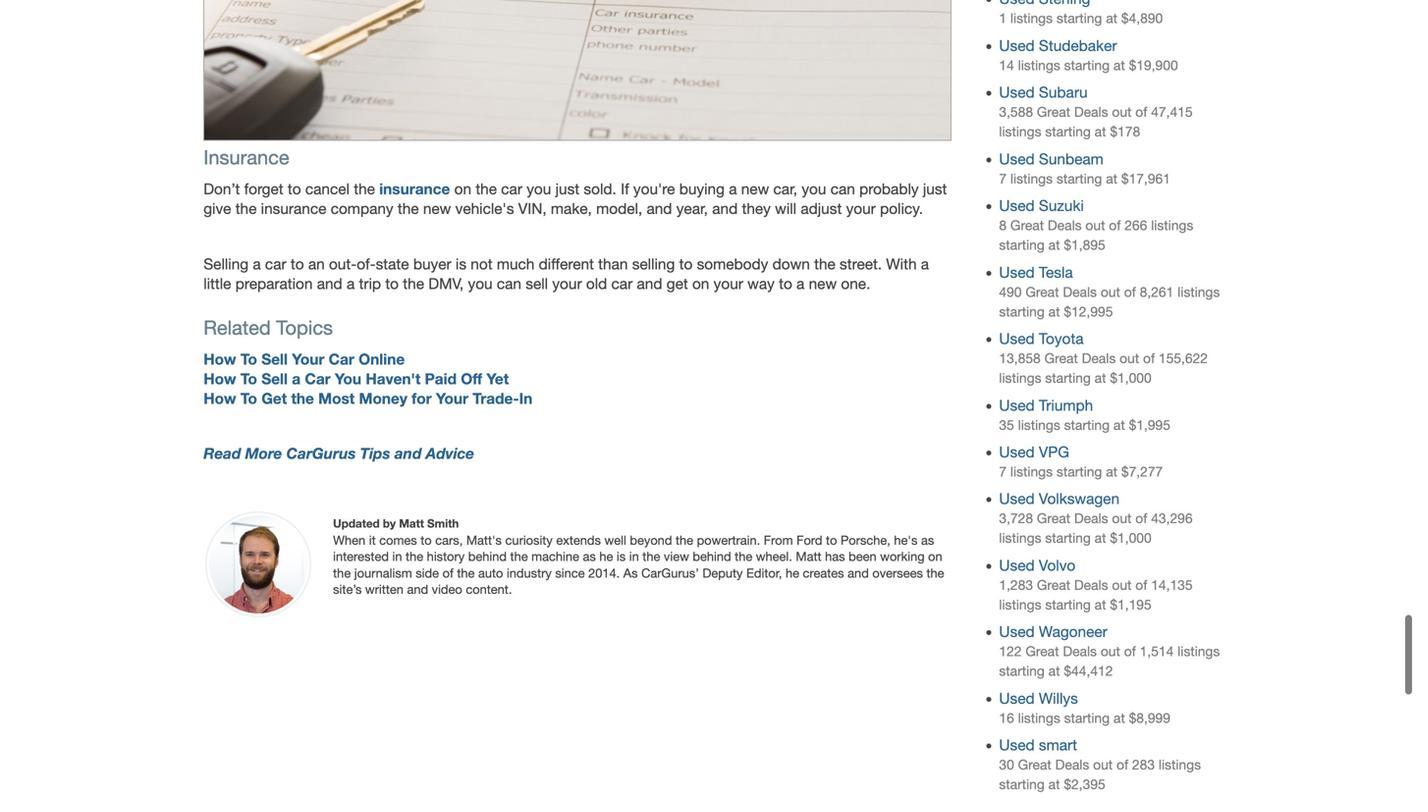Task type: vqa. For each thing, say whether or not it's contained in the screenshot.


Task type: describe. For each thing, give the bounding box(es) containing it.
2 behind from the left
[[693, 550, 731, 564]]

1 how from the top
[[203, 350, 236, 368]]

industry
[[507, 566, 552, 580]]

the up vehicle's
[[476, 180, 497, 198]]

$1,995
[[1129, 417, 1171, 433]]

great for toyota
[[1045, 351, 1078, 366]]

3 to from the top
[[240, 389, 257, 408]]

out-
[[329, 255, 357, 273]]

get
[[667, 275, 688, 292]]

at inside "1,283 great deals out of 14,135 listings starting at"
[[1095, 597, 1106, 613]]

online
[[359, 350, 405, 368]]

great for smart
[[1018, 757, 1052, 773]]

and down been
[[848, 566, 869, 580]]

the right oversees on the bottom of the page
[[927, 566, 944, 580]]

listings inside used sunbeam 7 listings starting at $17,961
[[1011, 171, 1053, 186]]

122 great deals out of 1,514 listings starting at
[[999, 644, 1220, 679]]

get
[[261, 389, 287, 408]]

out for suzuki
[[1086, 218, 1105, 233]]

used for used vpg 7 listings starting at $7,277
[[999, 443, 1035, 461]]

dmv,
[[428, 275, 464, 292]]

how to sell your car online how to sell a car you haven't paid off yet how to get the most money for your trade-in
[[203, 350, 533, 408]]

used volvo
[[999, 557, 1076, 575]]

when
[[333, 533, 366, 547]]

sunbeam
[[1039, 150, 1104, 168]]

on inside selling a car to an out-of-state buyer is not much different than selling to somebody down the street. with a little preparation and a trip to the dmv, you can sell your old car and get on your way to a new one.
[[692, 275, 709, 292]]

2 how from the top
[[203, 370, 236, 388]]

give
[[203, 200, 231, 218]]

266
[[1125, 218, 1147, 233]]

47,415
[[1151, 104, 1193, 120]]

probably
[[859, 180, 919, 198]]

at inside used studebaker 14 listings starting at $19,900
[[1114, 57, 1125, 73]]

toyota
[[1039, 330, 1084, 348]]

the down buyer
[[403, 275, 424, 292]]

0 horizontal spatial your
[[552, 275, 582, 292]]

money
[[359, 389, 407, 408]]

great for volvo
[[1037, 577, 1071, 593]]

starting inside used willys 16 listings starting at $8,999
[[1064, 711, 1110, 726]]

the up site's
[[333, 566, 351, 580]]

122
[[999, 644, 1022, 660]]

of for used volkswagen
[[1136, 511, 1147, 527]]

subaru
[[1039, 84, 1088, 101]]

0 horizontal spatial matt
[[399, 517, 424, 531]]

used for used smart
[[999, 737, 1035, 754]]

at inside 13,858 great deals out of 155,622 listings starting at
[[1095, 370, 1106, 386]]

vin,
[[518, 200, 547, 218]]

13,858 great deals out of 155,622 listings starting at
[[999, 351, 1208, 386]]

from
[[764, 533, 793, 547]]

updated by matt smith when it comes to cars, matt's curiosity extends well beyond the powertrain. from ford to porsche, he's as interested in the history behind the machine as he is in the view behind the wheel. matt has been working on the journalism side of the auto industry since 2014. as cargurus' deputy editor, he creates and oversees the site's written and video content.
[[333, 517, 944, 597]]

at left $4,890 at the right of page
[[1106, 10, 1118, 26]]

starting inside used vpg 7 listings starting at $7,277
[[1057, 464, 1102, 480]]

you're
[[633, 180, 675, 198]]

of for used wagoneer
[[1124, 644, 1136, 660]]

street.
[[840, 255, 882, 273]]

matt's
[[466, 533, 502, 547]]

155,622
[[1159, 351, 1208, 366]]

most
[[318, 389, 355, 408]]

of-
[[357, 255, 376, 273]]

0 horizontal spatial as
[[583, 550, 596, 564]]

of for used toyota
[[1143, 351, 1155, 366]]

the inside 'how to sell your car online how to sell a car you haven't paid off yet how to get the most money for your trade-in'
[[291, 389, 314, 408]]

1,283
[[999, 577, 1033, 593]]

porsche,
[[841, 533, 891, 547]]

of for used suzuki
[[1109, 218, 1121, 233]]

down
[[773, 255, 810, 273]]

new inside selling a car to an out-of-state buyer is not much different than selling to somebody down the street. with a little preparation and a trip to the dmv, you can sell your old car and get on your way to a new one.
[[809, 275, 837, 292]]

site's
[[333, 582, 362, 597]]

cancel
[[305, 180, 350, 198]]

1 horizontal spatial you
[[527, 180, 551, 198]]

volvo
[[1039, 557, 1076, 575]]

to down 'down'
[[779, 275, 792, 292]]

1 vertical spatial car
[[305, 370, 331, 388]]

at inside used sunbeam 7 listings starting at $17,961
[[1106, 171, 1118, 186]]

suzuki
[[1039, 197, 1084, 215]]

to down state
[[385, 275, 399, 292]]

the up side
[[406, 550, 423, 564]]

willys
[[1039, 690, 1078, 708]]

a up "preparation"
[[253, 255, 261, 273]]

listings inside "30 great deals out of 283 listings starting at"
[[1159, 757, 1201, 773]]

in
[[519, 389, 533, 408]]

to left the cars,
[[421, 533, 432, 547]]

for
[[412, 389, 432, 408]]

related
[[203, 316, 271, 339]]

0 vertical spatial new
[[741, 180, 769, 198]]

8 great deals out of 266 listings starting at
[[999, 218, 1194, 253]]

1,283 great deals out of 14,135 listings starting at
[[999, 577, 1193, 613]]

your inside the on the car you just sold. if you're buying a new car, you can probably just give the insurance company the new vehicle's vin, make, model, and year, and they will adjust your policy.
[[846, 200, 876, 218]]

deals for used tesla
[[1063, 284, 1097, 300]]

the down "powertrain."
[[735, 550, 753, 564]]

1 to from the top
[[240, 350, 257, 368]]

related topics
[[203, 316, 333, 339]]

editor,
[[746, 566, 782, 580]]

preparation
[[235, 275, 313, 292]]

little
[[203, 275, 231, 292]]

used vpg 7 listings starting at $7,277
[[999, 443, 1163, 480]]

and right tips
[[395, 445, 422, 463]]

at inside "30 great deals out of 283 listings starting at"
[[1049, 777, 1060, 793]]

company
[[331, 200, 393, 218]]

haven't
[[366, 370, 421, 388]]

used for used suzuki
[[999, 197, 1035, 215]]

deals for used volkswagen
[[1074, 511, 1108, 527]]

a inside 'how to sell your car online how to sell a car you haven't paid off yet how to get the most money for your trade-in'
[[292, 370, 301, 388]]

starting up studebaker
[[1057, 10, 1102, 26]]

to left an
[[291, 255, 304, 273]]

starting inside "30 great deals out of 283 listings starting at"
[[999, 777, 1045, 793]]

used for used wagoneer
[[999, 623, 1035, 641]]

studebaker
[[1039, 37, 1117, 54]]

on the car you just sold. if you're buying a new car, you can probably just give the insurance company the new vehicle's vin, make, model, and year, and they will adjust your policy.
[[203, 180, 947, 218]]

on inside the on the car you just sold. if you're buying a new car, you can probably just give the insurance company the new vehicle's vin, make, model, and year, and they will adjust your policy.
[[454, 180, 471, 198]]

490
[[999, 284, 1022, 300]]

$1,195
[[1110, 597, 1152, 613]]

starting inside "1,283 great deals out of 14,135 listings starting at"
[[1045, 597, 1091, 613]]

$8,999
[[1129, 711, 1171, 726]]

deals for used wagoneer
[[1063, 644, 1097, 660]]

used for used toyota
[[999, 330, 1035, 348]]

used toyota link
[[999, 330, 1084, 348]]

car for to
[[265, 255, 286, 273]]

1 vertical spatial matt
[[796, 550, 822, 564]]

used willys link
[[999, 690, 1078, 708]]

volkswagen
[[1039, 490, 1120, 508]]

used suzuki
[[999, 197, 1084, 215]]

of for used tesla
[[1124, 284, 1136, 300]]

listings inside 13,858 great deals out of 155,622 listings starting at
[[999, 370, 1042, 386]]

an
[[308, 255, 325, 273]]

at inside '3,728 great deals out of 43,296 listings starting at'
[[1095, 531, 1106, 546]]

selling
[[203, 255, 249, 273]]

used for used subaru
[[999, 84, 1035, 101]]

1 sell from the top
[[261, 350, 288, 368]]

wheel.
[[756, 550, 792, 564]]

at inside 122 great deals out of 1,514 listings starting at
[[1049, 664, 1060, 679]]

and down you're
[[647, 200, 672, 218]]

has
[[825, 550, 845, 564]]

$1,000 for used volkswagen
[[1110, 531, 1152, 546]]

listings inside used studebaker 14 listings starting at $19,900
[[1018, 57, 1060, 73]]

they
[[742, 200, 771, 218]]

starting inside 122 great deals out of 1,514 listings starting at
[[999, 664, 1045, 679]]

out for tesla
[[1101, 284, 1120, 300]]

listings inside the 8 great deals out of 266 listings starting at
[[1151, 218, 1194, 233]]

comes
[[379, 533, 417, 547]]

used toyota
[[999, 330, 1084, 348]]

0 vertical spatial as
[[921, 533, 934, 547]]

extends
[[556, 533, 601, 547]]

used for used triumph 35 listings starting at $1,995
[[999, 397, 1035, 414]]

deals for used subaru
[[1074, 104, 1108, 120]]

8,261
[[1140, 284, 1174, 300]]

at inside the 8 great deals out of 266 listings starting at
[[1049, 237, 1060, 253]]

$12,995
[[1064, 304, 1113, 319]]

at inside 490 great deals out of 8,261 listings starting at
[[1049, 304, 1060, 319]]

$2,395
[[1064, 777, 1106, 793]]

30 great deals out of 283 listings starting at
[[999, 757, 1201, 793]]

out for volvo
[[1112, 577, 1132, 593]]

insurance inside the on the car you just sold. if you're buying a new car, you can probably just give the insurance company the new vehicle's vin, make, model, and year, and they will adjust your policy.
[[261, 200, 326, 218]]

smart
[[1039, 737, 1077, 754]]

listings inside used vpg 7 listings starting at $7,277
[[1011, 464, 1053, 480]]

written
[[365, 582, 404, 597]]

car insurance form image
[[203, 0, 952, 141]]

1 listings starting at $4,890
[[999, 10, 1163, 26]]

the down beyond
[[643, 550, 660, 564]]

model,
[[596, 200, 643, 218]]

0 horizontal spatial new
[[423, 200, 451, 218]]

used smart link
[[999, 737, 1077, 754]]

at inside used vpg 7 listings starting at $7,277
[[1106, 464, 1118, 480]]

1,514
[[1140, 644, 1174, 660]]

out for smart
[[1093, 757, 1113, 773]]

2 to from the top
[[240, 370, 257, 388]]

since
[[555, 566, 585, 580]]

not
[[471, 255, 493, 273]]

a down 'down'
[[797, 275, 805, 292]]

oversees
[[872, 566, 923, 580]]

1 behind from the left
[[468, 550, 507, 564]]

much
[[497, 255, 535, 273]]

out for toyota
[[1120, 351, 1139, 366]]

1 just from the left
[[556, 180, 580, 198]]

listings inside used willys 16 listings starting at $8,999
[[1018, 711, 1060, 726]]

and down buying
[[712, 200, 738, 218]]

car for you
[[501, 180, 522, 198]]



Task type: locate. For each thing, give the bounding box(es) containing it.
1 in from the left
[[392, 550, 402, 564]]

at left $1,995
[[1114, 417, 1125, 433]]

listings down used studebaker link
[[1018, 57, 1060, 73]]

starting down triumph on the right of the page
[[1064, 417, 1110, 433]]

great for wagoneer
[[1026, 644, 1059, 660]]

sell
[[261, 350, 288, 368], [261, 370, 288, 388]]

listings inside 122 great deals out of 1,514 listings starting at
[[1178, 644, 1220, 660]]

0 horizontal spatial he
[[599, 550, 613, 564]]

out up $1,895
[[1086, 218, 1105, 233]]

10 used from the top
[[999, 557, 1035, 575]]

0 vertical spatial insurance
[[379, 180, 450, 198]]

to right 'forget'
[[288, 180, 301, 198]]

great inside 122 great deals out of 1,514 listings starting at
[[1026, 644, 1059, 660]]

1 horizontal spatial in
[[629, 550, 639, 564]]

the left auto
[[457, 566, 475, 580]]

how to sell your car online link
[[203, 350, 405, 368]]

used triumph link
[[999, 397, 1093, 414]]

of inside "1,283 great deals out of 14,135 listings starting at"
[[1136, 577, 1147, 593]]

out inside '3,728 great deals out of 43,296 listings starting at'
[[1112, 511, 1132, 527]]

2 horizontal spatial your
[[846, 200, 876, 218]]

used up 1,283
[[999, 557, 1035, 575]]

2 vertical spatial on
[[928, 550, 943, 564]]

used for used volkswagen
[[999, 490, 1035, 508]]

great for tesla
[[1026, 284, 1059, 300]]

great for volkswagen
[[1037, 511, 1071, 527]]

used up 13,858
[[999, 330, 1035, 348]]

he
[[599, 550, 613, 564], [786, 566, 799, 580]]

listings down 13,858
[[999, 370, 1042, 386]]

sell up get
[[261, 370, 288, 388]]

starting inside used triumph 35 listings starting at $1,995
[[1064, 417, 1110, 433]]

deals down wagoneer
[[1063, 644, 1097, 660]]

your down topics
[[292, 350, 324, 368]]

0 horizontal spatial is
[[456, 255, 467, 273]]

great inside 13,858 great deals out of 155,622 listings starting at
[[1045, 351, 1078, 366]]

listings inside '3,728 great deals out of 43,296 listings starting at'
[[999, 531, 1042, 546]]

2 vertical spatial new
[[809, 275, 837, 292]]

deals inside 490 great deals out of 8,261 listings starting at
[[1063, 284, 1097, 300]]

used up 3,728
[[999, 490, 1035, 508]]

1 vertical spatial to
[[240, 370, 257, 388]]

1 horizontal spatial behind
[[693, 550, 731, 564]]

1 vertical spatial your
[[436, 389, 468, 408]]

great inside "30 great deals out of 283 listings starting at"
[[1018, 757, 1052, 773]]

deals inside 13,858 great deals out of 155,622 listings starting at
[[1082, 351, 1116, 366]]

out up $44,412
[[1101, 644, 1120, 660]]

43,296
[[1151, 511, 1193, 527]]

30
[[999, 757, 1014, 773]]

used for used volvo
[[999, 557, 1035, 575]]

0 vertical spatial he
[[599, 550, 613, 564]]

out left 155,622
[[1120, 351, 1139, 366]]

a right with
[[921, 255, 929, 273]]

don't forget to cancel the insurance
[[203, 180, 450, 198]]

5 used from the top
[[999, 263, 1035, 281]]

1 vertical spatial is
[[617, 550, 626, 564]]

insurance link
[[379, 180, 450, 198]]

listings down used triumph 'link'
[[1018, 417, 1060, 433]]

can inside selling a car to an out-of-state buyer is not much different than selling to somebody down the street. with a little preparation and a trip to the dmv, you can sell your old car and get on your way to a new one.
[[497, 275, 522, 292]]

starting inside 13,858 great deals out of 155,622 listings starting at
[[1045, 370, 1091, 386]]

at inside used willys 16 listings starting at $8,999
[[1114, 711, 1125, 726]]

4 used from the top
[[999, 197, 1035, 215]]

starting inside the 8 great deals out of 266 listings starting at
[[999, 237, 1045, 253]]

buying
[[679, 180, 725, 198]]

7 used from the top
[[999, 397, 1035, 414]]

1 horizontal spatial your
[[714, 275, 743, 292]]

0 horizontal spatial on
[[454, 180, 471, 198]]

of left 266
[[1109, 218, 1121, 233]]

out inside 3,588 great deals out of 47,415 listings starting at
[[1112, 104, 1132, 120]]

how
[[203, 350, 236, 368], [203, 370, 236, 388], [203, 389, 236, 408]]

used volkswagen link
[[999, 490, 1120, 508]]

out for wagoneer
[[1101, 644, 1120, 660]]

starting down sunbeam
[[1057, 171, 1102, 186]]

used for used sunbeam 7 listings starting at $17,961
[[999, 150, 1035, 168]]

of inside 13,858 great deals out of 155,622 listings starting at
[[1143, 351, 1155, 366]]

deals inside "1,283 great deals out of 14,135 listings starting at"
[[1074, 577, 1108, 593]]

your down probably
[[846, 200, 876, 218]]

a down how to sell your car online link
[[292, 370, 301, 388]]

used wagoneer link
[[999, 623, 1108, 641]]

selling
[[632, 255, 675, 273]]

used sunbeam link
[[999, 150, 1104, 168]]

out for volkswagen
[[1112, 511, 1132, 527]]

3,728 great deals out of 43,296 listings starting at
[[999, 511, 1193, 546]]

13,858
[[999, 351, 1041, 366]]

1 used from the top
[[999, 37, 1035, 54]]

14,135
[[1151, 577, 1193, 593]]

deals inside '3,728 great deals out of 43,296 listings starting at'
[[1074, 511, 1108, 527]]

2 vertical spatial car
[[611, 275, 633, 292]]

journalism
[[354, 566, 412, 580]]

1 vertical spatial as
[[583, 550, 596, 564]]

0 horizontal spatial your
[[292, 350, 324, 368]]

2 $1,000 from the top
[[1110, 531, 1152, 546]]

used inside used studebaker 14 listings starting at $19,900
[[999, 37, 1035, 54]]

history
[[427, 550, 465, 564]]

1 vertical spatial insurance
[[261, 200, 326, 218]]

is inside updated by matt smith when it comes to cars, matt's curiosity extends well beyond the powertrain. from ford to porsche, he's as interested in the history behind the machine as he is in the view behind the wheel. matt has been working on the journalism side of the auto industry since 2014. as cargurus' deputy editor, he creates and oversees the site's written and video content.
[[617, 550, 626, 564]]

0 vertical spatial 7
[[999, 171, 1007, 186]]

used tesla
[[999, 263, 1073, 281]]

used up 35
[[999, 397, 1035, 414]]

more
[[245, 445, 282, 463]]

deals inside the 8 great deals out of 266 listings starting at
[[1048, 218, 1082, 233]]

of inside "30 great deals out of 283 listings starting at"
[[1117, 757, 1129, 773]]

7 for used sunbeam
[[999, 171, 1007, 186]]

tesla
[[1039, 263, 1073, 281]]

listings right the 8,261
[[1178, 284, 1220, 300]]

2 used from the top
[[999, 84, 1035, 101]]

0 horizontal spatial can
[[497, 275, 522, 292]]

used for used studebaker 14 listings starting at $19,900
[[999, 37, 1035, 54]]

of inside the 8 great deals out of 266 listings starting at
[[1109, 218, 1121, 233]]

just up make,
[[556, 180, 580, 198]]

2 in from the left
[[629, 550, 639, 564]]

of inside 122 great deals out of 1,514 listings starting at
[[1124, 644, 1136, 660]]

topics
[[276, 316, 333, 339]]

2 7 from the top
[[999, 464, 1007, 480]]

1
[[999, 10, 1007, 26]]

deals for used smart
[[1055, 757, 1089, 773]]

your down 'somebody'
[[714, 275, 743, 292]]

1 vertical spatial he
[[786, 566, 799, 580]]

3 used from the top
[[999, 150, 1035, 168]]

off
[[461, 370, 482, 388]]

starting inside 3,588 great deals out of 47,415 listings starting at
[[1045, 124, 1091, 140]]

as
[[623, 566, 638, 580]]

0 horizontal spatial insurance
[[261, 200, 326, 218]]

you up the adjust
[[802, 180, 826, 198]]

0 vertical spatial how
[[203, 350, 236, 368]]

0 vertical spatial can
[[831, 180, 855, 198]]

starting down studebaker
[[1064, 57, 1110, 73]]

1 vertical spatial on
[[692, 275, 709, 292]]

deals down the volvo
[[1074, 577, 1108, 593]]

the right 'down'
[[814, 255, 836, 273]]

to up has
[[826, 533, 837, 547]]

of left 283
[[1117, 757, 1129, 773]]

used studebaker 14 listings starting at $19,900
[[999, 37, 1178, 73]]

vehicle's
[[455, 200, 514, 218]]

of for used subaru
[[1136, 104, 1147, 120]]

7 inside used sunbeam 7 listings starting at $17,961
[[999, 171, 1007, 186]]

0 horizontal spatial just
[[556, 180, 580, 198]]

the down 'forget'
[[235, 200, 257, 218]]

1 vertical spatial car
[[265, 255, 286, 273]]

of for used smart
[[1117, 757, 1129, 773]]

forget
[[244, 180, 283, 198]]

can down much
[[497, 275, 522, 292]]

1 vertical spatial $1,000
[[1110, 531, 1152, 546]]

2 sell from the top
[[261, 370, 288, 388]]

deals inside 122 great deals out of 1,514 listings starting at
[[1063, 644, 1097, 660]]

1 horizontal spatial insurance
[[379, 180, 450, 198]]

0 vertical spatial car
[[501, 180, 522, 198]]

as right he's
[[921, 533, 934, 547]]

and down selling
[[637, 275, 662, 292]]

way
[[748, 275, 775, 292]]

matt up comes at the bottom of page
[[399, 517, 424, 531]]

great for subaru
[[1037, 104, 1071, 120]]

490 great deals out of 8,261 listings starting at
[[999, 284, 1220, 319]]

creates
[[803, 566, 844, 580]]

used studebaker link
[[999, 37, 1117, 54]]

curiosity
[[505, 533, 553, 547]]

a left "trip"
[[347, 275, 355, 292]]

of inside 490 great deals out of 8,261 listings starting at
[[1124, 284, 1136, 300]]

your down 'paid'
[[436, 389, 468, 408]]

selling a car to an out-of-state buyer is not much different than selling to somebody down the street. with a little preparation and a trip to the dmv, you can sell your old car and get on your way to a new one.
[[203, 255, 929, 292]]

will
[[775, 200, 797, 218]]

at up willys
[[1049, 664, 1060, 679]]

0 horizontal spatial behind
[[468, 550, 507, 564]]

great down the subaru
[[1037, 104, 1071, 120]]

listings down used sunbeam link
[[1011, 171, 1053, 186]]

1 horizontal spatial car
[[501, 180, 522, 198]]

listings right 266
[[1151, 218, 1194, 233]]

used inside used triumph 35 listings starting at $1,995
[[999, 397, 1035, 414]]

0 vertical spatial is
[[456, 255, 467, 273]]

the down 'insurance' link
[[398, 200, 419, 218]]

1 horizontal spatial he
[[786, 566, 799, 580]]

3,588
[[999, 104, 1033, 120]]

great down "used wagoneer" link
[[1026, 644, 1059, 660]]

1 $1,000 from the top
[[1110, 370, 1152, 386]]

listings inside 3,588 great deals out of 47,415 listings starting at
[[999, 124, 1042, 140]]

13 used from the top
[[999, 737, 1035, 754]]

listings
[[1011, 10, 1053, 26], [1018, 57, 1060, 73], [999, 124, 1042, 140], [1011, 171, 1053, 186], [1151, 218, 1194, 233], [1178, 284, 1220, 300], [999, 370, 1042, 386], [1018, 417, 1060, 433], [1011, 464, 1053, 480], [999, 531, 1042, 546], [999, 597, 1042, 613], [1178, 644, 1220, 660], [1018, 711, 1060, 726], [1159, 757, 1201, 773]]

1 vertical spatial 7
[[999, 464, 1007, 480]]

policy.
[[880, 200, 923, 218]]

0 vertical spatial to
[[240, 350, 257, 368]]

of up video
[[443, 566, 454, 580]]

1 7 from the top
[[999, 171, 1007, 186]]

used up 14
[[999, 37, 1035, 54]]

out inside "30 great deals out of 283 listings starting at"
[[1093, 757, 1113, 773]]

deals up $12,995
[[1063, 284, 1097, 300]]

0 horizontal spatial in
[[392, 550, 402, 564]]

how to get the most money for your trade-in link
[[203, 389, 533, 408]]

$1,895
[[1064, 237, 1106, 253]]

you
[[335, 370, 361, 388]]

1 vertical spatial new
[[423, 200, 451, 218]]

read
[[203, 445, 241, 463]]

0 vertical spatial your
[[292, 350, 324, 368]]

great for suzuki
[[1011, 218, 1044, 233]]

0 vertical spatial car
[[329, 350, 354, 368]]

and down out-
[[317, 275, 342, 292]]

you down not
[[468, 275, 493, 292]]

deals inside "30 great deals out of 283 listings starting at"
[[1055, 757, 1089, 773]]

starting inside used sunbeam 7 listings starting at $17,961
[[1057, 171, 1102, 186]]

great inside the 8 great deals out of 266 listings starting at
[[1011, 218, 1044, 233]]

starting down 30 at the right of the page
[[999, 777, 1045, 793]]

starting
[[1057, 10, 1102, 26], [1064, 57, 1110, 73], [1045, 124, 1091, 140], [1057, 171, 1102, 186], [999, 237, 1045, 253], [999, 304, 1045, 319], [1045, 370, 1091, 386], [1064, 417, 1110, 433], [1057, 464, 1102, 480], [1045, 531, 1091, 546], [1045, 597, 1091, 613], [999, 664, 1045, 679], [1064, 711, 1110, 726], [999, 777, 1045, 793]]

out up $12,995
[[1101, 284, 1120, 300]]

deals for used toyota
[[1082, 351, 1116, 366]]

at down volkswagen on the bottom of page
[[1095, 531, 1106, 546]]

insurance up company
[[379, 180, 450, 198]]

1 vertical spatial how
[[203, 370, 236, 388]]

new left the 'one.' at the right
[[809, 275, 837, 292]]

the inside don't forget to cancel the insurance
[[354, 180, 375, 198]]

of left the 1,514 on the bottom of the page
[[1124, 644, 1136, 660]]

a inside the on the car you just sold. if you're buying a new car, you can probably just give the insurance company the new vehicle's vin, make, model, and year, and they will adjust your policy.
[[729, 180, 737, 198]]

your
[[292, 350, 324, 368], [436, 389, 468, 408]]

at up toyota
[[1049, 304, 1060, 319]]

video
[[432, 582, 462, 597]]

1 horizontal spatial as
[[921, 533, 934, 547]]

used inside used vpg 7 listings starting at $7,277
[[999, 443, 1035, 461]]

you inside selling a car to an out-of-state buyer is not much different than selling to somebody down the street. with a little preparation and a trip to the dmv, you can sell your old car and get on your way to a new one.
[[468, 275, 493, 292]]

of inside 3,588 great deals out of 47,415 listings starting at
[[1136, 104, 1147, 120]]

used inside used willys 16 listings starting at $8,999
[[999, 690, 1035, 708]]

sell down related topics
[[261, 350, 288, 368]]

is inside selling a car to an out-of-state buyer is not much different than selling to somebody down the street. with a little preparation and a trip to the dmv, you can sell your old car and get on your way to a new one.
[[456, 255, 467, 273]]

year,
[[676, 200, 708, 218]]

in down comes at the bottom of page
[[392, 550, 402, 564]]

0 vertical spatial on
[[454, 180, 471, 198]]

at up tesla
[[1049, 237, 1060, 253]]

deals for used suzuki
[[1048, 218, 1082, 233]]

listings inside 490 great deals out of 8,261 listings starting at
[[1178, 284, 1220, 300]]

1 horizontal spatial your
[[436, 389, 468, 408]]

1 horizontal spatial on
[[692, 275, 709, 292]]

starting inside '3,728 great deals out of 43,296 listings starting at'
[[1045, 531, 1091, 546]]

matt down ford at right
[[796, 550, 822, 564]]

working
[[880, 550, 925, 564]]

used for used willys 16 listings starting at $8,999
[[999, 690, 1035, 708]]

one.
[[841, 275, 871, 292]]

out inside 13,858 great deals out of 155,622 listings starting at
[[1120, 351, 1139, 366]]

the up company
[[354, 180, 375, 198]]

make,
[[551, 200, 592, 218]]

1 vertical spatial can
[[497, 275, 522, 292]]

out inside 490 great deals out of 8,261 listings starting at
[[1101, 284, 1120, 300]]

6 used from the top
[[999, 330, 1035, 348]]

out for subaru
[[1112, 104, 1132, 120]]

listings inside used triumph 35 listings starting at $1,995
[[1018, 417, 1060, 433]]

great down toyota
[[1045, 351, 1078, 366]]

cargurus
[[286, 445, 356, 463]]

starting inside 490 great deals out of 8,261 listings starting at
[[999, 304, 1045, 319]]

12 used from the top
[[999, 690, 1035, 708]]

starting down 8
[[999, 237, 1045, 253]]

$17,961
[[1121, 171, 1171, 186]]

$1,000 for used toyota
[[1110, 370, 1152, 386]]

starting up wagoneer
[[1045, 597, 1091, 613]]

car up "preparation"
[[265, 255, 286, 273]]

starting inside used studebaker 14 listings starting at $19,900
[[1064, 57, 1110, 73]]

new down 'insurance' link
[[423, 200, 451, 218]]

at left $7,277
[[1106, 464, 1118, 480]]

0 horizontal spatial car
[[265, 255, 286, 273]]

out inside the 8 great deals out of 266 listings starting at
[[1086, 218, 1105, 233]]

and down side
[[407, 582, 428, 597]]

$1,000 down 43,296
[[1110, 531, 1152, 546]]

how to sell a car you haven't paid off yet link
[[203, 370, 509, 388]]

11 used from the top
[[999, 623, 1035, 641]]

car inside the on the car you just sold. if you're buying a new car, you can probably just give the insurance company the new vehicle's vin, make, model, and year, and they will adjust your policy.
[[501, 180, 522, 198]]

deals inside 3,588 great deals out of 47,415 listings starting at
[[1074, 104, 1108, 120]]

2 just from the left
[[923, 180, 947, 198]]

wagoneer
[[1039, 623, 1108, 641]]

used up 16
[[999, 690, 1035, 708]]

content.
[[466, 582, 512, 597]]

1 horizontal spatial can
[[831, 180, 855, 198]]

16
[[999, 711, 1014, 726]]

listings down 3,728
[[999, 531, 1042, 546]]

used smart
[[999, 737, 1077, 754]]

deals down the subaru
[[1074, 104, 1108, 120]]

different
[[539, 255, 594, 273]]

great inside "1,283 great deals out of 14,135 listings starting at"
[[1037, 577, 1071, 593]]

out inside 122 great deals out of 1,514 listings starting at
[[1101, 644, 1120, 660]]

2 horizontal spatial you
[[802, 180, 826, 198]]

used inside used sunbeam 7 listings starting at $17,961
[[999, 150, 1035, 168]]

$1,000 up $1,995
[[1110, 370, 1152, 386]]

used up 8
[[999, 197, 1035, 215]]

the down curiosity
[[510, 550, 528, 564]]

$19,900
[[1129, 57, 1178, 73]]

used triumph 35 listings starting at $1,995
[[999, 397, 1171, 433]]

just up policy.
[[923, 180, 947, 198]]

new up they in the right of the page
[[741, 180, 769, 198]]

1 vertical spatial sell
[[261, 370, 288, 388]]

car,
[[773, 180, 798, 198]]

at left the $19,900
[[1114, 57, 1125, 73]]

on up vehicle's
[[454, 180, 471, 198]]

1 horizontal spatial just
[[923, 180, 947, 198]]

3 how from the top
[[203, 389, 236, 408]]

at up used triumph 35 listings starting at $1,995
[[1095, 370, 1106, 386]]

2 vertical spatial to
[[240, 389, 257, 408]]

of
[[1136, 104, 1147, 120], [1109, 218, 1121, 233], [1124, 284, 1136, 300], [1143, 351, 1155, 366], [1136, 511, 1147, 527], [443, 566, 454, 580], [1136, 577, 1147, 593], [1124, 644, 1136, 660], [1117, 757, 1129, 773]]

at inside used triumph 35 listings starting at $1,995
[[1114, 417, 1125, 433]]

7 down used vpg "link"
[[999, 464, 1007, 480]]

used up the 122
[[999, 623, 1035, 641]]

as
[[921, 533, 934, 547], [583, 550, 596, 564]]

of inside '3,728 great deals out of 43,296 listings starting at'
[[1136, 511, 1147, 527]]

0 vertical spatial matt
[[399, 517, 424, 531]]

8 used from the top
[[999, 443, 1035, 461]]

0 vertical spatial $1,000
[[1110, 370, 1152, 386]]

a right buying
[[729, 180, 737, 198]]

2 horizontal spatial car
[[611, 275, 633, 292]]

7 for used vpg
[[999, 464, 1007, 480]]

2 vertical spatial how
[[203, 389, 236, 408]]

to
[[240, 350, 257, 368], [240, 370, 257, 388], [240, 389, 257, 408]]

7 inside used vpg 7 listings starting at $7,277
[[999, 464, 1007, 480]]

0 vertical spatial sell
[[261, 350, 288, 368]]

1 horizontal spatial matt
[[796, 550, 822, 564]]

out inside "1,283 great deals out of 14,135 listings starting at"
[[1112, 577, 1132, 593]]

2 horizontal spatial on
[[928, 550, 943, 564]]

at inside 3,588 great deals out of 47,415 listings starting at
[[1095, 124, 1106, 140]]

deals for used volvo
[[1074, 577, 1108, 593]]

of inside updated by matt smith when it comes to cars, matt's curiosity extends well beyond the powertrain. from ford to porsche, he's as interested in the history behind the machine as he is in the view behind the wheel. matt has been working on the journalism side of the auto industry since 2014. as cargurus' deputy editor, he creates and oversees the site's written and video content.
[[443, 566, 454, 580]]

behind up auto
[[468, 550, 507, 564]]

used down 3,588
[[999, 150, 1035, 168]]

deals down volkswagen on the bottom of page
[[1074, 511, 1108, 527]]

1 horizontal spatial new
[[741, 180, 769, 198]]

9 used from the top
[[999, 490, 1035, 508]]

used
[[999, 37, 1035, 54], [999, 84, 1035, 101], [999, 150, 1035, 168], [999, 197, 1035, 215], [999, 263, 1035, 281], [999, 330, 1035, 348], [999, 397, 1035, 414], [999, 443, 1035, 461], [999, 490, 1035, 508], [999, 557, 1035, 575], [999, 623, 1035, 641], [999, 690, 1035, 708], [999, 737, 1035, 754]]

0 horizontal spatial you
[[468, 275, 493, 292]]

to inside don't forget to cancel the insurance
[[288, 180, 301, 198]]

of for used volvo
[[1136, 577, 1147, 593]]

on inside updated by matt smith when it comes to cars, matt's curiosity extends well beyond the powertrain. from ford to porsche, he's as interested in the history behind the machine as he is in the view behind the wheel. matt has been working on the journalism side of the auto industry since 2014. as cargurus' deputy editor, he creates and oversees the site's written and video content.
[[928, 550, 943, 564]]

smith
[[427, 517, 459, 531]]

listings right 1
[[1011, 10, 1053, 26]]

car down than
[[611, 275, 633, 292]]

your
[[846, 200, 876, 218], [552, 275, 582, 292], [714, 275, 743, 292]]

to up the get
[[679, 255, 693, 273]]

tips
[[360, 445, 390, 463]]

used vpg link
[[999, 443, 1070, 461]]

trip
[[359, 275, 381, 292]]

great
[[1037, 104, 1071, 120], [1011, 218, 1044, 233], [1026, 284, 1059, 300], [1045, 351, 1078, 366], [1037, 511, 1071, 527], [1037, 577, 1071, 593], [1026, 644, 1059, 660], [1018, 757, 1052, 773]]

the up view
[[676, 533, 693, 547]]

listings inside "1,283 great deals out of 14,135 listings starting at"
[[999, 597, 1042, 613]]

can inside the on the car you just sold. if you're buying a new car, you can probably just give the insurance company the new vehicle's vin, make, model, and year, and they will adjust your policy.
[[831, 180, 855, 198]]

2 horizontal spatial new
[[809, 275, 837, 292]]

used for used tesla
[[999, 263, 1035, 281]]

great inside 490 great deals out of 8,261 listings starting at
[[1026, 284, 1059, 300]]

deputy
[[703, 566, 743, 580]]

great inside '3,728 great deals out of 43,296 listings starting at'
[[1037, 511, 1071, 527]]

used tesla link
[[999, 263, 1073, 281]]

$4,890
[[1121, 10, 1163, 26]]

great inside 3,588 great deals out of 47,415 listings starting at
[[1037, 104, 1071, 120]]

great down used smart link
[[1018, 757, 1052, 773]]

starting up triumph on the right of the page
[[1045, 370, 1091, 386]]

1 horizontal spatial is
[[617, 550, 626, 564]]

machine
[[531, 550, 579, 564]]



